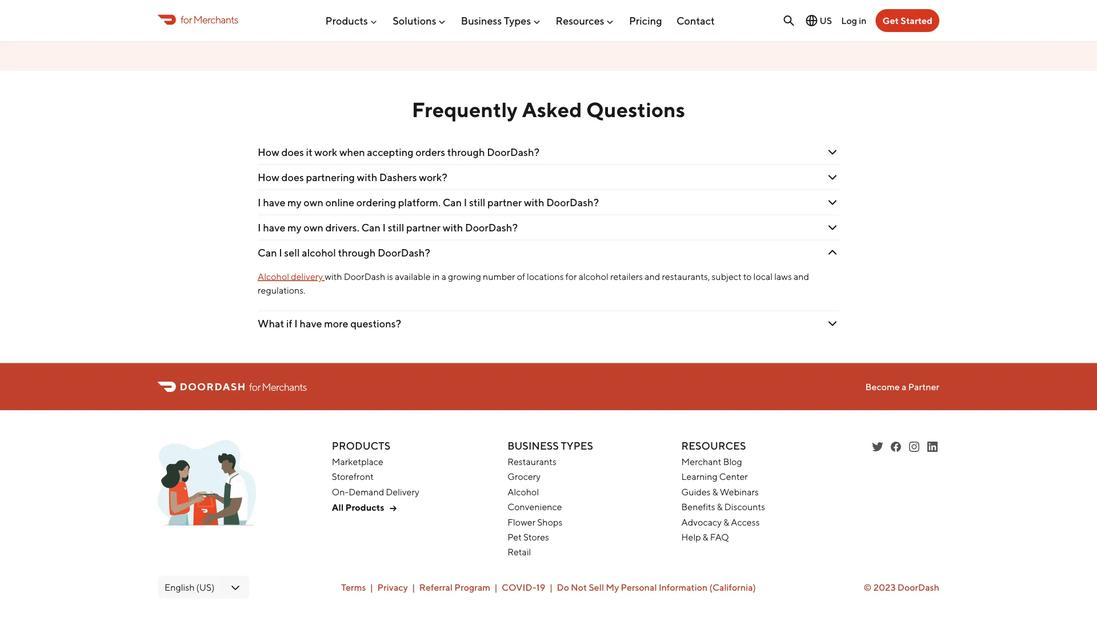 Task type: locate. For each thing, give the bounding box(es) containing it.
through down drivers.
[[338, 247, 376, 259]]

1 horizontal spatial still
[[469, 196, 486, 209]]

1 and from the left
[[645, 271, 660, 282]]

have for i have my own online ordering platform. can i still partner with doordash?
[[263, 196, 286, 209]]

marketplace link
[[332, 457, 384, 467]]

on-demand delivery link
[[332, 487, 419, 498]]

0 horizontal spatial for merchants
[[181, 13, 238, 26]]

subject
[[712, 271, 742, 282]]

for inside with doordash is available in a growing number of locations for alcohol retailers and restaurants, subject to local laws and regulations.
[[566, 271, 577, 282]]

own left drivers.
[[304, 222, 323, 234]]

covid-19
[[502, 582, 546, 593]]

own for online
[[304, 196, 323, 209]]

can left sell
[[258, 247, 277, 259]]

do not sell my personal information (california) link
[[557, 582, 756, 593]]

0 vertical spatial for merchants
[[181, 13, 238, 26]]

0 vertical spatial have
[[263, 196, 286, 209]]

can down the ordering on the left top of page
[[361, 222, 381, 234]]

work?
[[419, 171, 447, 184]]

0 horizontal spatial for
[[181, 13, 192, 26]]

pricing link
[[629, 10, 662, 31]]

laws
[[775, 271, 792, 282]]

become
[[866, 382, 900, 393]]

1 vertical spatial my
[[288, 222, 302, 234]]

0 horizontal spatial and
[[645, 271, 660, 282]]

1 horizontal spatial types
[[561, 440, 593, 452]]

1 vertical spatial merchants
[[262, 381, 307, 393]]

1 vertical spatial in
[[433, 271, 440, 282]]

my up sell
[[288, 222, 302, 234]]

1 vertical spatial a
[[902, 382, 907, 393]]

business inside business types restaurants grocery alcohol convenience flower shops pet stores retail
[[508, 440, 559, 452]]

shops
[[537, 517, 563, 528]]

1 vertical spatial own
[[304, 222, 323, 234]]

2 vertical spatial can
[[258, 247, 277, 259]]

0 vertical spatial own
[[304, 196, 323, 209]]

covid-
[[502, 582, 536, 593]]

1 vertical spatial have
[[263, 222, 286, 234]]

0 vertical spatial partner
[[488, 196, 522, 209]]

demand
[[349, 487, 384, 498]]

partner
[[488, 196, 522, 209], [406, 222, 441, 234]]

1 horizontal spatial resources
[[682, 440, 746, 452]]

1 vertical spatial for merchants
[[249, 381, 307, 393]]

1 chevron down image from the top
[[826, 171, 840, 184]]

1 horizontal spatial business
[[508, 440, 559, 452]]

resources link
[[556, 10, 615, 31]]

resources inside resources link
[[556, 14, 605, 27]]

0 horizontal spatial a
[[442, 271, 446, 282]]

all
[[332, 502, 344, 513]]

my left online
[[288, 196, 302, 209]]

storefront
[[332, 472, 374, 483]]

1 vertical spatial chevron down image
[[826, 221, 840, 235]]

learning
[[682, 472, 718, 483]]

1 vertical spatial does
[[281, 171, 304, 184]]

0 horizontal spatial in
[[433, 271, 440, 282]]

1 horizontal spatial in
[[859, 15, 867, 26]]

started
[[901, 15, 933, 26]]

orders
[[416, 146, 445, 158]]

1 horizontal spatial alcohol
[[579, 271, 609, 282]]

business for business types restaurants grocery alcohol convenience flower shops pet stores retail
[[508, 440, 559, 452]]

0 horizontal spatial through
[[338, 247, 376, 259]]

0 vertical spatial chevron down image
[[826, 171, 840, 184]]

own
[[304, 196, 323, 209], [304, 222, 323, 234]]

2 horizontal spatial can
[[443, 196, 462, 209]]

doordash?
[[487, 146, 540, 158], [547, 196, 599, 209], [465, 222, 518, 234], [378, 247, 430, 259]]

terms
[[341, 582, 366, 593]]

platform.
[[398, 196, 441, 209]]

dashers
[[379, 171, 417, 184]]

2 chevron down image from the top
[[826, 196, 840, 210]]

1 vertical spatial alcohol
[[579, 271, 609, 282]]

1 horizontal spatial for
[[249, 381, 260, 393]]

2 vertical spatial chevron down image
[[826, 317, 840, 331]]

frequently asked questions
[[412, 98, 685, 122]]

on-
[[332, 487, 349, 498]]

delivery
[[291, 271, 323, 282]]

2 horizontal spatial for
[[566, 271, 577, 282]]

0 vertical spatial resources
[[556, 14, 605, 27]]

1 vertical spatial business
[[508, 440, 559, 452]]

0 vertical spatial can
[[443, 196, 462, 209]]

privacy
[[377, 582, 408, 593]]

2 does from the top
[[281, 171, 304, 184]]

0 vertical spatial business
[[461, 14, 502, 27]]

number
[[483, 271, 515, 282]]

0 vertical spatial for
[[181, 13, 192, 26]]

1 horizontal spatial partner
[[488, 196, 522, 209]]

can
[[443, 196, 462, 209], [361, 222, 381, 234], [258, 247, 277, 259]]

0 horizontal spatial resources
[[556, 14, 605, 27]]

to
[[744, 271, 752, 282]]

pricing
[[629, 14, 662, 27]]

1 horizontal spatial merchants
[[262, 381, 307, 393]]

0 vertical spatial merchants
[[193, 13, 238, 26]]

& down the 'learning center' link
[[713, 487, 718, 498]]

alcohol
[[258, 271, 289, 282], [508, 487, 539, 498]]

0 vertical spatial doordash
[[344, 271, 385, 282]]

0 horizontal spatial still
[[388, 222, 404, 234]]

privacy link
[[377, 582, 408, 593]]

chevron down image for can i sell alcohol through doordash?
[[826, 246, 840, 260]]

1 vertical spatial resources
[[682, 440, 746, 452]]

types
[[504, 14, 531, 27], [561, 440, 593, 452]]

0 vertical spatial types
[[504, 14, 531, 27]]

in inside with doordash is available in a growing number of locations for alcohol retailers and restaurants, subject to local laws and regulations.
[[433, 271, 440, 282]]

1 vertical spatial chevron down image
[[826, 196, 840, 210]]

chevron down image
[[826, 171, 840, 184], [826, 196, 840, 210], [826, 246, 840, 260]]

business types
[[461, 14, 531, 27]]

ordering
[[357, 196, 396, 209]]

alcohol up delivery
[[302, 247, 336, 259]]

2 and from the left
[[794, 271, 809, 282]]

does left it
[[281, 146, 304, 158]]

0 horizontal spatial alcohol
[[302, 247, 336, 259]]

0 horizontal spatial types
[[504, 14, 531, 27]]

through right orders
[[447, 146, 485, 158]]

alcohol left retailers
[[579, 271, 609, 282]]

business
[[461, 14, 502, 27], [508, 440, 559, 452]]

in right log
[[859, 15, 867, 26]]

contact link
[[677, 10, 715, 31]]

does
[[281, 146, 304, 158], [281, 171, 304, 184]]

& left faq
[[703, 532, 709, 543]]

0 horizontal spatial can
[[258, 247, 277, 259]]

arrow right image
[[386, 502, 400, 516]]

solutions link
[[393, 10, 447, 31]]

can down work?
[[443, 196, 462, 209]]

referral program link
[[419, 582, 490, 593]]

grocery link
[[508, 472, 541, 483]]

alcohol inside business types restaurants grocery alcohol convenience flower shops pet stores retail
[[508, 487, 539, 498]]

chevron down image for partner
[[826, 221, 840, 235]]

facebook link
[[889, 440, 903, 454]]

1 vertical spatial how
[[258, 171, 279, 184]]

0 vertical spatial still
[[469, 196, 486, 209]]

1 horizontal spatial for merchants
[[249, 381, 307, 393]]

1 vertical spatial doordash
[[898, 582, 940, 593]]

2 chevron down image from the top
[[826, 221, 840, 235]]

resources up select a slide to show tab list
[[556, 14, 605, 27]]

doordash left "is"
[[344, 271, 385, 282]]

1 horizontal spatial a
[[902, 382, 907, 393]]

doordash link
[[898, 582, 940, 593]]

0 horizontal spatial business
[[461, 14, 502, 27]]

and right retailers
[[645, 271, 660, 282]]

alcohol up regulations.
[[258, 271, 289, 282]]

2 my from the top
[[288, 222, 302, 234]]

1 horizontal spatial can
[[361, 222, 381, 234]]

how does it work when accepting orders through doordash?
[[258, 146, 540, 158]]

restaurants,
[[662, 271, 710, 282]]

chevron down image
[[826, 146, 840, 159], [826, 221, 840, 235], [826, 317, 840, 331]]

and right laws
[[794, 271, 809, 282]]

1 horizontal spatial and
[[794, 271, 809, 282]]

3 chevron down image from the top
[[826, 246, 840, 260]]

resources for resources
[[556, 14, 605, 27]]

twitter link
[[871, 440, 885, 454]]

for merchants
[[181, 13, 238, 26], [249, 381, 307, 393]]

in right the available
[[433, 271, 440, 282]]

1 vertical spatial types
[[561, 440, 593, 452]]

1 vertical spatial partner
[[406, 222, 441, 234]]

0 horizontal spatial alcohol
[[258, 271, 289, 282]]

merchant blog link
[[682, 457, 742, 467]]

0 vertical spatial a
[[442, 271, 446, 282]]

alcohol inside with doordash is available in a growing number of locations for alcohol retailers and restaurants, subject to local laws and regulations.
[[579, 271, 609, 282]]

convenience link
[[508, 502, 562, 513]]

resources up merchant blog link
[[682, 440, 746, 452]]

resources merchant blog learning center guides & webinars benefits & discounts advocacy & access help & faq
[[682, 440, 765, 543]]

in
[[859, 15, 867, 26], [433, 271, 440, 282]]

does for it
[[281, 146, 304, 158]]

2 vertical spatial chevron down image
[[826, 246, 840, 260]]

own left online
[[304, 196, 323, 209]]

1 does from the top
[[281, 146, 304, 158]]

&
[[713, 487, 718, 498], [717, 502, 723, 513], [724, 517, 729, 528], [703, 532, 709, 543]]

available
[[395, 271, 431, 282]]

1 vertical spatial alcohol
[[508, 487, 539, 498]]

a left growing
[[442, 271, 446, 282]]

products
[[326, 14, 368, 27], [332, 440, 391, 452], [346, 502, 384, 513]]

pet
[[508, 532, 522, 543]]

1 own from the top
[[304, 196, 323, 209]]

types inside business types restaurants grocery alcohol convenience flower shops pet stores retail
[[561, 440, 593, 452]]

types for business types restaurants grocery alcohol convenience flower shops pet stores retail
[[561, 440, 593, 452]]

with
[[357, 171, 377, 184], [524, 196, 544, 209], [443, 222, 463, 234], [325, 271, 342, 282]]

1 chevron down image from the top
[[826, 146, 840, 159]]

how for how does partnering with dashers work?
[[258, 171, 279, 184]]

2 vertical spatial for
[[249, 381, 260, 393]]

0 vertical spatial chevron down image
[[826, 146, 840, 159]]

1 my from the top
[[288, 196, 302, 209]]

resources inside resources merchant blog learning center guides & webinars benefits & discounts advocacy & access help & faq
[[682, 440, 746, 452]]

0 vertical spatial does
[[281, 146, 304, 158]]

1 horizontal spatial through
[[447, 146, 485, 158]]

1 horizontal spatial alcohol
[[508, 487, 539, 498]]

1 vertical spatial through
[[338, 247, 376, 259]]

help
[[682, 532, 701, 543]]

globe line image
[[805, 14, 819, 27]]

alcohol down grocery
[[508, 487, 539, 498]]

still
[[469, 196, 486, 209], [388, 222, 404, 234]]

with inside with doordash is available in a growing number of locations for alcohol retailers and restaurants, subject to local laws and regulations.
[[325, 271, 342, 282]]

0 vertical spatial my
[[288, 196, 302, 209]]

pet stores link
[[508, 532, 549, 543]]

does left partnering
[[281, 171, 304, 184]]

how does partnering with dashers work?
[[258, 171, 447, 184]]

1 how from the top
[[258, 146, 279, 158]]

questions
[[586, 98, 685, 122]]

doordash right '2023'
[[898, 582, 940, 593]]

log
[[841, 15, 857, 26]]

0 vertical spatial how
[[258, 146, 279, 158]]

marketplace
[[332, 457, 384, 467]]

0 horizontal spatial doordash
[[344, 271, 385, 282]]

can i sell alcohol through doordash?
[[258, 247, 430, 259]]

2 how from the top
[[258, 171, 279, 184]]

a left partner
[[902, 382, 907, 393]]

0 vertical spatial through
[[447, 146, 485, 158]]

have
[[263, 196, 286, 209], [263, 222, 286, 234], [300, 318, 322, 330]]

1 vertical spatial for
[[566, 271, 577, 282]]

2 own from the top
[[304, 222, 323, 234]]



Task type: vqa. For each thing, say whether or not it's contained in the screenshot.
Ordering
yes



Task type: describe. For each thing, give the bounding box(es) containing it.
resources for resources merchant blog learning center guides & webinars benefits & discounts advocacy & access help & faq
[[682, 440, 746, 452]]

terms link
[[341, 582, 366, 593]]

growing
[[448, 271, 481, 282]]

storefront link
[[332, 472, 374, 483]]

get started
[[883, 15, 933, 26]]

accepting
[[367, 146, 414, 158]]

alcohol delivery
[[258, 271, 325, 282]]

1 vertical spatial still
[[388, 222, 404, 234]]

sell
[[284, 247, 300, 259]]

frequently
[[412, 98, 518, 122]]

advocacy & access link
[[682, 517, 760, 528]]

program
[[455, 582, 490, 593]]

i have my own drivers. can i still partner with doordash?
[[258, 222, 518, 234]]

drivers.
[[326, 222, 359, 234]]

0 vertical spatial alcohol
[[302, 247, 336, 259]]

covid-19 link
[[502, 582, 546, 593]]

help & faq link
[[682, 532, 729, 543]]

how for how does it work when accepting orders through doordash?
[[258, 146, 279, 158]]

information
[[659, 582, 708, 593]]

doordash for merchants image
[[158, 440, 256, 533]]

0 horizontal spatial merchants
[[193, 13, 238, 26]]

chevron down image for i have my own online ordering platform. can i still partner with doordash?
[[826, 196, 840, 210]]

stores
[[524, 532, 549, 543]]

locations
[[527, 271, 564, 282]]

business for business types
[[461, 14, 502, 27]]

what
[[258, 318, 284, 330]]

3 chevron down image from the top
[[826, 317, 840, 331]]

i have my own online ordering platform. can i still partner with doordash?
[[258, 196, 599, 209]]

© 2023 doordash
[[864, 582, 940, 593]]

get started button
[[876, 9, 940, 32]]

restaurants
[[508, 457, 557, 467]]

sell
[[589, 582, 604, 593]]

work
[[315, 146, 337, 158]]

have for i have my own drivers. can i still partner with doordash?
[[263, 222, 286, 234]]

& down "benefits & discounts" link at the bottom right of page
[[724, 517, 729, 528]]

contact
[[677, 14, 715, 27]]

a inside with doordash is available in a growing number of locations for alcohol retailers and restaurants, subject to local laws and regulations.
[[442, 271, 446, 282]]

questions?
[[350, 318, 401, 330]]

alcohol delivery link
[[258, 271, 325, 282]]

facebook image
[[889, 440, 903, 454]]

my for online
[[288, 196, 302, 209]]

do
[[557, 582, 569, 593]]

my
[[606, 582, 619, 593]]

0 vertical spatial in
[[859, 15, 867, 26]]

2023
[[874, 582, 896, 593]]

more
[[324, 318, 348, 330]]

guides
[[682, 487, 711, 498]]

when
[[339, 146, 365, 158]]

convenience
[[508, 502, 562, 513]]

of
[[517, 271, 525, 282]]

twitter image
[[871, 440, 885, 454]]

access
[[731, 517, 760, 528]]

does for partnering
[[281, 171, 304, 184]]

asked
[[522, 98, 582, 122]]

instagram image
[[908, 440, 921, 454]]

linkedin link
[[926, 440, 940, 454]]

do not sell my personal information (california)
[[557, 582, 756, 593]]

online
[[326, 196, 354, 209]]

1 vertical spatial can
[[361, 222, 381, 234]]

referral program
[[419, 582, 490, 593]]

1 horizontal spatial doordash
[[898, 582, 940, 593]]

referral
[[419, 582, 453, 593]]

chevron down image for doordash?
[[826, 146, 840, 159]]

merchant
[[682, 457, 722, 467]]

become a partner link
[[866, 382, 940, 393]]

marketplace storefront on-demand delivery
[[332, 457, 419, 498]]

linkedin image
[[926, 440, 940, 454]]

retail
[[508, 547, 531, 558]]

what if i have more questions?
[[258, 318, 401, 330]]

for inside for merchants link
[[181, 13, 192, 26]]

own for drivers.
[[304, 222, 323, 234]]

& down 'guides & webinars' link
[[717, 502, 723, 513]]

select a slide to show tab list
[[226, 31, 871, 41]]

all products
[[332, 502, 384, 513]]

1 vertical spatial products
[[332, 440, 391, 452]]

(california)
[[710, 582, 756, 593]]

not
[[571, 582, 587, 593]]

for merchants link
[[158, 12, 238, 27]]

business types link
[[461, 10, 541, 31]]

with doordash is available in a growing number of locations for alcohol retailers and restaurants, subject to local laws and regulations.
[[258, 271, 809, 296]]

products link
[[326, 10, 378, 31]]

retailers
[[610, 271, 643, 282]]

doordash inside with doordash is available in a growing number of locations for alcohol retailers and restaurants, subject to local laws and regulations.
[[344, 271, 385, 282]]

it
[[306, 146, 313, 158]]

0 horizontal spatial partner
[[406, 222, 441, 234]]

business types restaurants grocery alcohol convenience flower shops pet stores retail
[[508, 440, 593, 558]]

discounts
[[725, 502, 765, 513]]

restaurants link
[[508, 457, 557, 467]]

resources to help you succeed region
[[226, 0, 871, 41]]

partnering
[[306, 171, 355, 184]]

local
[[754, 271, 773, 282]]

become a partner
[[866, 382, 940, 393]]

types for business types
[[504, 14, 531, 27]]

solutions
[[393, 14, 436, 27]]

retail link
[[508, 547, 531, 558]]

chevron down image for how does partnering with dashers work?
[[826, 171, 840, 184]]

flower
[[508, 517, 536, 528]]

2 vertical spatial products
[[346, 502, 384, 513]]

personal
[[621, 582, 657, 593]]

2 vertical spatial have
[[300, 318, 322, 330]]

log in
[[841, 15, 867, 26]]

delivery
[[386, 487, 419, 498]]

flower shops link
[[508, 517, 563, 528]]

©
[[864, 582, 872, 593]]

webinars
[[720, 487, 759, 498]]

my for drivers.
[[288, 222, 302, 234]]

blog
[[723, 457, 742, 467]]

0 vertical spatial products
[[326, 14, 368, 27]]

if
[[286, 318, 292, 330]]

grocery
[[508, 472, 541, 483]]

partner
[[909, 382, 940, 393]]

benefits
[[682, 502, 715, 513]]

learning center link
[[682, 472, 748, 483]]

guides & webinars link
[[682, 487, 759, 498]]

0 vertical spatial alcohol
[[258, 271, 289, 282]]



